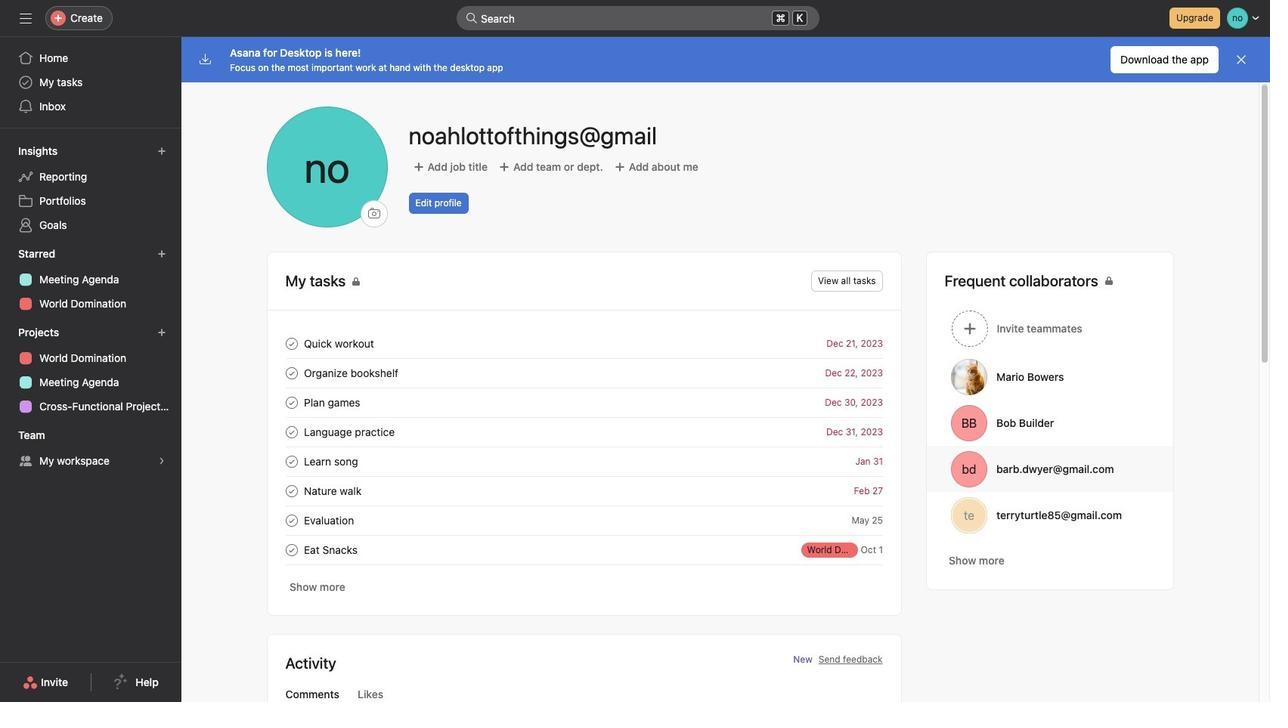 Task type: describe. For each thing, give the bounding box(es) containing it.
4 mark complete image from the top
[[283, 453, 301, 471]]

dismiss image
[[1236, 54, 1248, 66]]

2 mark complete checkbox from the top
[[283, 423, 301, 441]]

Search tasks, projects, and more text field
[[457, 6, 820, 30]]

1 mark complete checkbox from the top
[[283, 394, 301, 412]]

global element
[[0, 37, 182, 128]]

3 mark complete checkbox from the top
[[283, 512, 301, 530]]

projects element
[[0, 319, 182, 422]]

6 mark complete image from the top
[[283, 541, 301, 559]]

1 mark complete checkbox from the top
[[283, 335, 301, 353]]

see details, my workspace image
[[157, 457, 166, 466]]

new project or portfolio image
[[157, 328, 166, 337]]

5 mark complete image from the top
[[283, 512, 301, 530]]

add items to starred image
[[157, 250, 166, 259]]

2 mark complete checkbox from the top
[[283, 364, 301, 382]]

insights element
[[0, 138, 182, 241]]

3 mark complete checkbox from the top
[[283, 453, 301, 471]]



Task type: locate. For each thing, give the bounding box(es) containing it.
3 mark complete image from the top
[[283, 423, 301, 441]]

hide sidebar image
[[20, 12, 32, 24]]

teams element
[[0, 422, 182, 477]]

1 mark complete image from the top
[[283, 364, 301, 382]]

None field
[[457, 6, 820, 30]]

Mark complete checkbox
[[283, 335, 301, 353], [283, 364, 301, 382], [283, 453, 301, 471], [283, 482, 301, 500], [283, 541, 301, 559]]

1 vertical spatial mark complete checkbox
[[283, 423, 301, 441]]

5 mark complete checkbox from the top
[[283, 541, 301, 559]]

2 mark complete image from the top
[[283, 394, 301, 412]]

0 vertical spatial mark complete checkbox
[[283, 394, 301, 412]]

4 mark complete checkbox from the top
[[283, 482, 301, 500]]

new insights image
[[157, 147, 166, 156]]

1 vertical spatial mark complete image
[[283, 482, 301, 500]]

prominent image
[[466, 12, 478, 24]]

2 vertical spatial mark complete checkbox
[[283, 512, 301, 530]]

1 mark complete image from the top
[[283, 335, 301, 353]]

mark complete image
[[283, 364, 301, 382], [283, 482, 301, 500]]

Mark complete checkbox
[[283, 394, 301, 412], [283, 423, 301, 441], [283, 512, 301, 530]]

mark complete image
[[283, 335, 301, 353], [283, 394, 301, 412], [283, 423, 301, 441], [283, 453, 301, 471], [283, 512, 301, 530], [283, 541, 301, 559]]

upload new photo image
[[267, 107, 388, 228], [368, 208, 380, 220]]

starred element
[[0, 241, 182, 319]]

0 vertical spatial mark complete image
[[283, 364, 301, 382]]

activity tab list
[[267, 687, 901, 703]]

2 mark complete image from the top
[[283, 482, 301, 500]]



Task type: vqa. For each thing, say whether or not it's contained in the screenshot.
Search Tasks, Projects, And More text box on the top
yes



